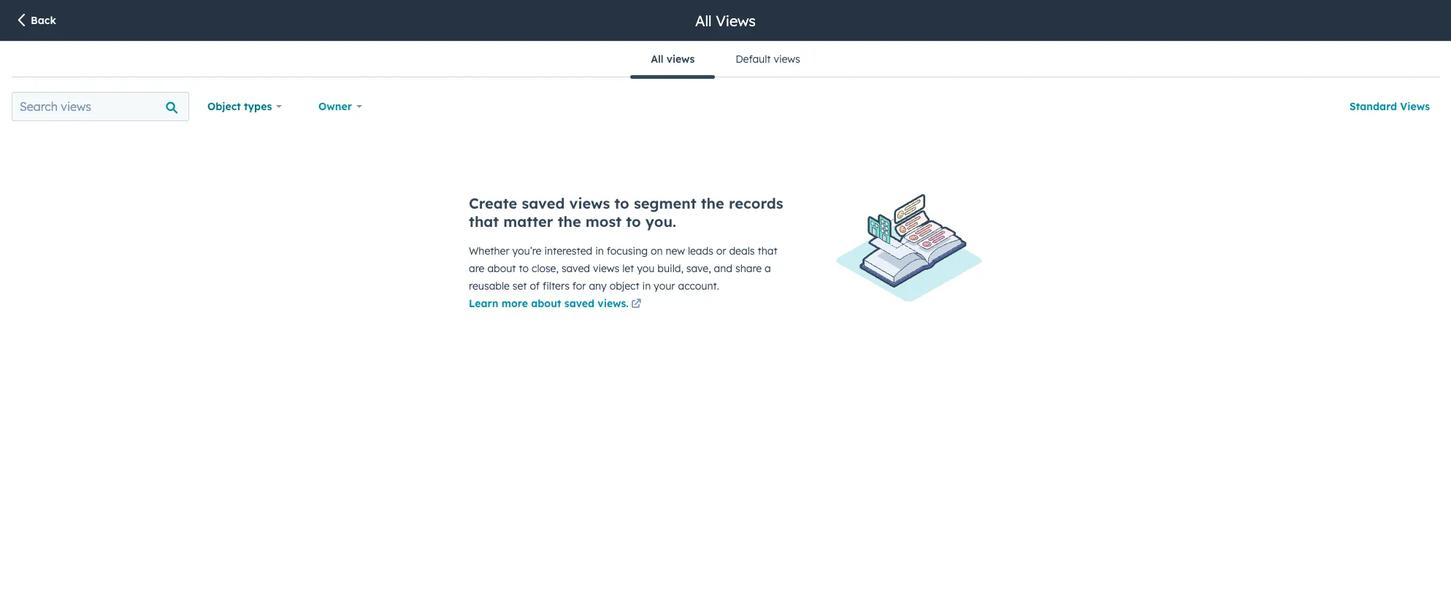 Task type: vqa. For each thing, say whether or not it's contained in the screenshot.
Needs email follow-up button
no



Task type: describe. For each thing, give the bounding box(es) containing it.
most
[[586, 213, 622, 231]]

more
[[502, 297, 528, 310]]

object types button
[[198, 92, 291, 121]]

let
[[622, 262, 634, 275]]

views.
[[598, 297, 629, 310]]

page section element
[[0, 0, 1451, 41]]

back
[[31, 14, 56, 27]]

segment
[[634, 194, 697, 213]]

records
[[729, 194, 783, 213]]

saved inside the whether you're interested in focusing on new leads or deals that are about to close, saved views let you build, save, and share a reusable set of filters for any object in your account.
[[562, 262, 590, 275]]

all for all views
[[695, 11, 712, 30]]

all views button
[[631, 42, 715, 79]]

filters
[[543, 280, 570, 293]]

views down 'page section' element
[[667, 53, 695, 66]]

saved inside create saved views to segment the records that matter the most to you.
[[522, 194, 565, 213]]

whether you're interested in focusing on new leads or deals that are about to close, saved views let you build, save, and share a reusable set of filters for any object in your account.
[[469, 245, 778, 293]]

object
[[610, 280, 640, 293]]

focusing
[[607, 245, 648, 258]]

all views
[[695, 11, 756, 30]]

0 horizontal spatial the
[[558, 213, 581, 231]]

learn more about saved views. link
[[469, 297, 644, 314]]

object types
[[207, 100, 272, 113]]

create
[[469, 194, 517, 213]]

types
[[244, 100, 272, 113]]

that inside create saved views to segment the records that matter the most to you.
[[469, 213, 499, 231]]

new
[[666, 245, 685, 258]]

views right default
[[774, 53, 800, 66]]

build,
[[658, 262, 684, 275]]

of
[[530, 280, 540, 293]]

link opens in a new window image
[[631, 297, 642, 314]]

1 horizontal spatial the
[[701, 194, 724, 213]]

about inside the whether you're interested in focusing on new leads or deals that are about to close, saved views let you build, save, and share a reusable set of filters for any object in your account.
[[487, 262, 516, 275]]

default views button
[[715, 42, 821, 77]]

standard
[[1350, 100, 1397, 113]]

leads
[[688, 245, 714, 258]]

back link
[[15, 13, 56, 29]]

0 horizontal spatial in
[[595, 245, 604, 258]]

save,
[[686, 262, 711, 275]]

2 vertical spatial saved
[[565, 297, 595, 310]]

share
[[736, 262, 762, 275]]

you're
[[512, 245, 542, 258]]



Task type: locate. For each thing, give the bounding box(es) containing it.
your
[[654, 280, 675, 293]]

the
[[701, 194, 724, 213], [558, 213, 581, 231]]

views up interested
[[569, 194, 610, 213]]

0 vertical spatial in
[[595, 245, 604, 258]]

navigation containing all views
[[631, 42, 821, 79]]

matter
[[504, 213, 553, 231]]

learn
[[469, 297, 498, 310]]

about down "filters"
[[531, 297, 561, 310]]

1 horizontal spatial in
[[642, 280, 651, 293]]

1 horizontal spatial that
[[758, 245, 778, 258]]

in down you
[[642, 280, 651, 293]]

0 vertical spatial saved
[[522, 194, 565, 213]]

to
[[615, 194, 629, 213], [626, 213, 641, 231], [519, 262, 529, 275]]

saved down for
[[565, 297, 595, 310]]

1 horizontal spatial about
[[531, 297, 561, 310]]

about inside 'learn more about saved views.' link
[[531, 297, 561, 310]]

default views
[[736, 53, 800, 66]]

account.
[[678, 280, 719, 293]]

owner button
[[309, 92, 372, 121]]

are
[[469, 262, 485, 275]]

0 horizontal spatial all
[[651, 53, 664, 66]]

set
[[513, 280, 527, 293]]

all inside button
[[651, 53, 664, 66]]

create saved views to segment the records that matter the most to you.
[[469, 194, 783, 231]]

on
[[651, 245, 663, 258]]

views right standard
[[1401, 100, 1430, 113]]

0 vertical spatial that
[[469, 213, 499, 231]]

about up reusable
[[487, 262, 516, 275]]

0 vertical spatial all
[[695, 11, 712, 30]]

deals
[[729, 245, 755, 258]]

Search views search field
[[12, 92, 189, 121]]

0 vertical spatial views
[[716, 11, 756, 30]]

that up whether
[[469, 213, 499, 231]]

or
[[716, 245, 726, 258]]

you.
[[646, 213, 676, 231]]

interested
[[544, 245, 593, 258]]

views inside the whether you're interested in focusing on new leads or deals that are about to close, saved views let you build, save, and share a reusable set of filters for any object in your account.
[[593, 262, 620, 275]]

1 vertical spatial saved
[[562, 262, 590, 275]]

1 vertical spatial views
[[1401, 100, 1430, 113]]

owner
[[319, 100, 352, 113]]

views up the any
[[593, 262, 620, 275]]

a
[[765, 262, 771, 275]]

object
[[207, 100, 241, 113]]

you
[[637, 262, 655, 275]]

1 vertical spatial all
[[651, 53, 664, 66]]

views
[[667, 53, 695, 66], [774, 53, 800, 66], [569, 194, 610, 213], [593, 262, 620, 275]]

link opens in a new window image
[[631, 299, 642, 310]]

views for standard views
[[1401, 100, 1430, 113]]

for
[[572, 280, 586, 293]]

default
[[736, 53, 771, 66]]

views up default
[[716, 11, 756, 30]]

saved
[[522, 194, 565, 213], [562, 262, 590, 275], [565, 297, 595, 310]]

whether
[[469, 245, 510, 258]]

1 vertical spatial about
[[531, 297, 561, 310]]

about
[[487, 262, 516, 275], [531, 297, 561, 310]]

all for all views
[[651, 53, 664, 66]]

and
[[714, 262, 733, 275]]

1 horizontal spatial views
[[1401, 100, 1430, 113]]

saved up for
[[562, 262, 590, 275]]

in left focusing
[[595, 245, 604, 258]]

navigation
[[631, 42, 821, 79]]

all inside 'page section' element
[[695, 11, 712, 30]]

1 vertical spatial that
[[758, 245, 778, 258]]

learn more about saved views.
[[469, 297, 629, 310]]

0 horizontal spatial views
[[716, 11, 756, 30]]

that inside the whether you're interested in focusing on new leads or deals that are about to close, saved views let you build, save, and share a reusable set of filters for any object in your account.
[[758, 245, 778, 258]]

saved right create
[[522, 194, 565, 213]]

all
[[695, 11, 712, 30], [651, 53, 664, 66]]

the left records
[[701, 194, 724, 213]]

all views
[[651, 53, 695, 66]]

close,
[[532, 262, 559, 275]]

that
[[469, 213, 499, 231], [758, 245, 778, 258]]

0 vertical spatial about
[[487, 262, 516, 275]]

views inside create saved views to segment the records that matter the most to you.
[[569, 194, 610, 213]]

standard views
[[1350, 100, 1430, 113]]

reusable
[[469, 280, 510, 293]]

1 horizontal spatial all
[[695, 11, 712, 30]]

views
[[716, 11, 756, 30], [1401, 100, 1430, 113]]

standard views button
[[1340, 92, 1440, 121]]

views inside "button"
[[1401, 100, 1430, 113]]

that up a
[[758, 245, 778, 258]]

views for all views
[[716, 11, 756, 30]]

any
[[589, 280, 607, 293]]

1 vertical spatial in
[[642, 280, 651, 293]]

0 horizontal spatial about
[[487, 262, 516, 275]]

the up interested
[[558, 213, 581, 231]]

to inside the whether you're interested in focusing on new leads or deals that are about to close, saved views let you build, save, and share a reusable set of filters for any object in your account.
[[519, 262, 529, 275]]

views inside 'page section' element
[[716, 11, 756, 30]]

0 horizontal spatial that
[[469, 213, 499, 231]]

in
[[595, 245, 604, 258], [642, 280, 651, 293]]



